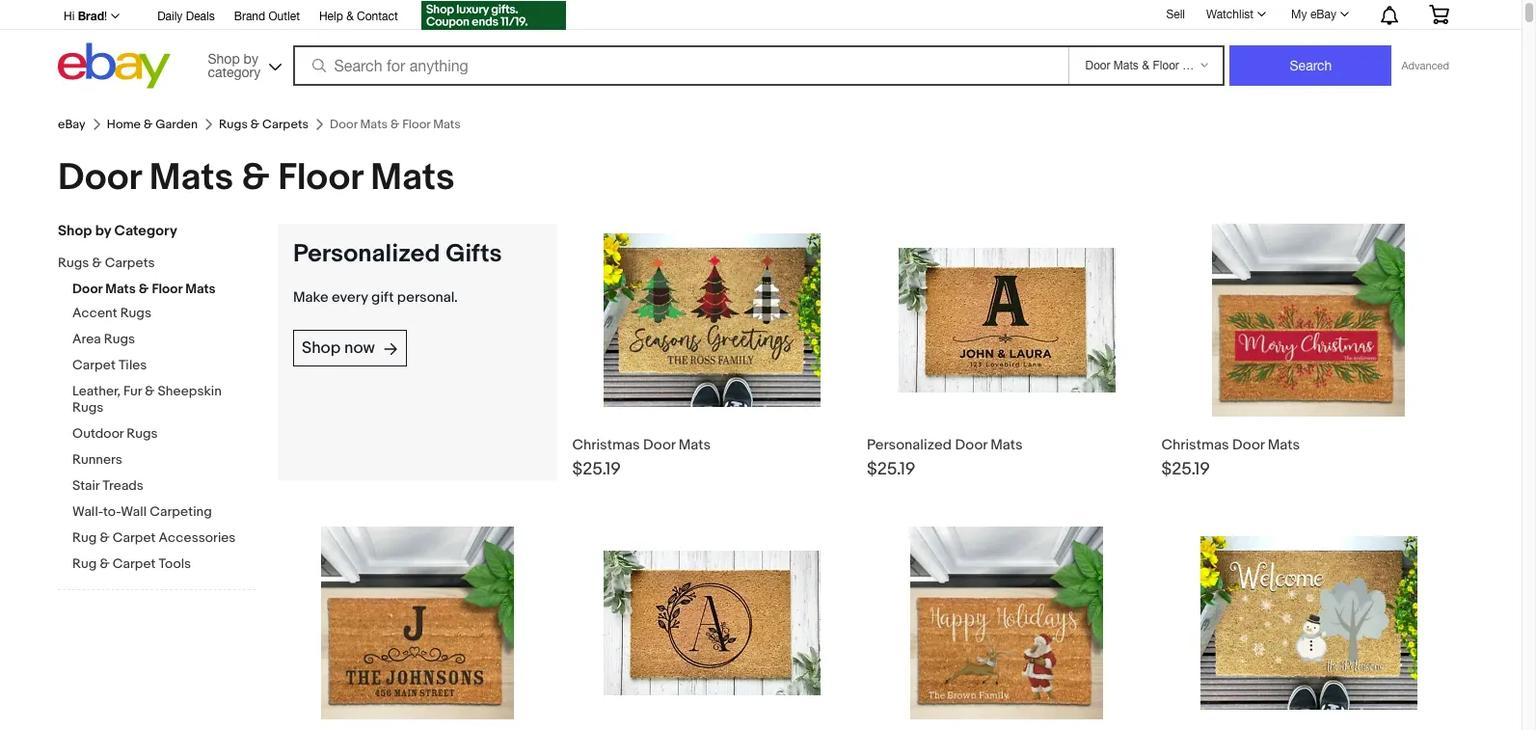 Task type: describe. For each thing, give the bounding box(es) containing it.
0 vertical spatial floor
[[278, 155, 363, 201]]

personalized door mats $25.19
[[867, 436, 1023, 480]]

help
[[319, 10, 343, 23]]

1 vertical spatial rugs & carpets link
[[58, 255, 241, 273]]

help & contact
[[319, 10, 398, 23]]

door inside personalized door mats $25.19
[[956, 436, 988, 454]]

floor inside "rugs & carpets door mats & floor mats accent rugs area rugs carpet tiles leather, fur & sheepskin rugs outdoor rugs runners stair treads wall-to-wall carpeting rug & carpet accessories rug & carpet tools"
[[152, 281, 182, 297]]

every
[[332, 288, 368, 307]]

rugs down category
[[219, 117, 248, 132]]

shop for shop by category
[[208, 51, 240, 66]]

advanced
[[1402, 60, 1450, 71]]

my ebay
[[1292, 8, 1337, 21]]

shop now
[[302, 339, 375, 358]]

sheepskin
[[158, 383, 222, 399]]

rug & carpet accessories link
[[72, 530, 256, 548]]

home
[[107, 117, 141, 132]]

contact
[[357, 10, 398, 23]]

rugs up outdoor
[[72, 399, 104, 416]]

shop for shop now
[[302, 339, 341, 358]]

door inside "rugs & carpets door mats & floor mats accent rugs area rugs carpet tiles leather, fur & sheepskin rugs outdoor rugs runners stair treads wall-to-wall carpeting rug & carpet accessories rug & carpet tools"
[[72, 281, 102, 297]]

shop by category
[[58, 222, 177, 240]]

1 christmas from the left
[[573, 436, 640, 454]]

your shopping cart image
[[1429, 5, 1451, 24]]

leather, fur & sheepskin rugs link
[[72, 383, 256, 418]]

1 vertical spatial carpet
[[113, 530, 156, 546]]

stair
[[72, 478, 100, 494]]

0 horizontal spatial personalized door mats image
[[321, 527, 514, 720]]

gifts
[[446, 239, 502, 269]]

1 vertical spatial ebay
[[58, 117, 86, 132]]

area
[[72, 331, 101, 347]]

get the coupon image
[[421, 1, 566, 30]]

rug & carpet tools link
[[72, 556, 256, 574]]

tiles
[[119, 357, 147, 373]]

none submit inside shop by category "banner"
[[1231, 45, 1393, 86]]

outdoor rugs link
[[72, 425, 256, 444]]

deals
[[186, 10, 215, 23]]

category
[[114, 222, 177, 240]]

carpets for rugs & carpets door mats & floor mats accent rugs area rugs carpet tiles leather, fur & sheepskin rugs outdoor rugs runners stair treads wall-to-wall carpeting rug & carpet accessories rug & carpet tools
[[105, 255, 155, 271]]

fur
[[124, 383, 142, 399]]

outlet
[[269, 10, 300, 23]]

gift
[[371, 288, 394, 307]]

!
[[104, 10, 107, 23]]

account navigation
[[53, 0, 1465, 33]]

1 horizontal spatial personalized door mats image
[[604, 551, 821, 696]]

area rugs link
[[72, 331, 256, 349]]

$25.19 inside personalized door mats $25.19
[[867, 459, 916, 480]]

runners
[[72, 452, 122, 468]]

tools
[[159, 556, 191, 572]]

stair treads link
[[72, 478, 256, 496]]

2 horizontal spatial personalized door mats image
[[899, 248, 1116, 393]]

shop now link
[[293, 330, 407, 367]]

advanced link
[[1393, 46, 1460, 85]]

now
[[344, 339, 375, 358]]

personal.
[[397, 288, 458, 307]]

rugs up tiles
[[104, 331, 135, 347]]

3 $25.19 from the left
[[1162, 459, 1211, 480]]

2 rug from the top
[[72, 556, 97, 572]]

wall-to-wall carpeting link
[[72, 504, 256, 522]]

2 christmas door mats $25.19 from the left
[[1162, 436, 1301, 480]]

hi brad !
[[64, 9, 107, 23]]

brand
[[234, 10, 265, 23]]

mats inside personalized door mats $25.19
[[991, 436, 1023, 454]]

rugs & carpets door mats & floor mats accent rugs area rugs carpet tiles leather, fur & sheepskin rugs outdoor rugs runners stair treads wall-to-wall carpeting rug & carpet accessories rug & carpet tools
[[58, 255, 236, 572]]

by for category
[[244, 51, 258, 66]]

personalized for personalized door mats $25.19
[[867, 436, 952, 454]]



Task type: locate. For each thing, give the bounding box(es) containing it.
shop by category
[[208, 51, 261, 80]]

shop
[[208, 51, 240, 66], [58, 222, 92, 240], [302, 339, 341, 358]]

by inside shop by category
[[244, 51, 258, 66]]

by down brand
[[244, 51, 258, 66]]

floor down rugs & carpets
[[278, 155, 363, 201]]

door
[[58, 155, 141, 201], [72, 281, 102, 297], [643, 436, 676, 454], [956, 436, 988, 454], [1233, 436, 1265, 454]]

shop by category banner
[[53, 0, 1465, 94]]

brad
[[78, 9, 104, 23]]

wall
[[121, 504, 147, 520]]

floor
[[278, 155, 363, 201], [152, 281, 182, 297]]

rugs down shop by category
[[58, 255, 89, 271]]

personalized for personalized gifts
[[293, 239, 440, 269]]

0 horizontal spatial by
[[95, 222, 111, 240]]

carpets for rugs & carpets
[[262, 117, 309, 132]]

door mats & floor mats
[[58, 155, 455, 201]]

shop inside shop by category
[[208, 51, 240, 66]]

sell
[[1167, 7, 1186, 21]]

my ebay link
[[1281, 3, 1358, 26]]

daily deals
[[157, 10, 215, 23]]

by
[[244, 51, 258, 66], [95, 222, 111, 240]]

watchlist
[[1207, 8, 1254, 21]]

by for category
[[95, 222, 111, 240]]

hi
[[64, 10, 75, 23]]

accent
[[72, 305, 117, 321]]

carpeting
[[150, 504, 212, 520]]

home & garden link
[[107, 117, 198, 132]]

carpets up door mats & floor mats
[[262, 117, 309, 132]]

0 vertical spatial by
[[244, 51, 258, 66]]

floor up accent rugs link
[[152, 281, 182, 297]]

christmas door mats $25.19
[[573, 436, 711, 480], [1162, 436, 1301, 480]]

ebay
[[1311, 8, 1337, 21], [58, 117, 86, 132]]

1 horizontal spatial personalized
[[867, 436, 952, 454]]

wall-
[[72, 504, 103, 520]]

category
[[208, 64, 261, 80]]

0 vertical spatial rug
[[72, 530, 97, 546]]

sell link
[[1158, 7, 1194, 21]]

1 horizontal spatial floor
[[278, 155, 363, 201]]

shop for shop by category
[[58, 222, 92, 240]]

shop inside personalized gifts make every gift personal. element
[[302, 339, 341, 358]]

carpet
[[72, 357, 116, 373], [113, 530, 156, 546], [113, 556, 156, 572]]

1 vertical spatial shop
[[58, 222, 92, 240]]

shop left "now"
[[302, 339, 341, 358]]

leather,
[[72, 383, 121, 399]]

0 vertical spatial carpets
[[262, 117, 309, 132]]

personalized door mats image
[[899, 248, 1116, 393], [321, 527, 514, 720], [604, 551, 821, 696]]

watchlist link
[[1196, 3, 1276, 26]]

1 vertical spatial by
[[95, 222, 111, 240]]

1 rug from the top
[[72, 530, 97, 546]]

personalized gifts
[[293, 239, 502, 269]]

1 horizontal spatial christmas
[[1162, 436, 1230, 454]]

outdoor
[[72, 425, 124, 442]]

0 horizontal spatial shop
[[58, 222, 92, 240]]

0 horizontal spatial christmas
[[573, 436, 640, 454]]

personalized
[[293, 239, 440, 269], [867, 436, 952, 454]]

1 horizontal spatial carpets
[[262, 117, 309, 132]]

1 vertical spatial personalized
[[867, 436, 952, 454]]

1 horizontal spatial ebay
[[1311, 8, 1337, 21]]

$25.19
[[573, 459, 621, 480], [867, 459, 916, 480], [1162, 459, 1211, 480]]

rugs & carpets link up door mats & floor mats
[[219, 117, 309, 132]]

personalized gifts make every gift personal. element
[[270, 201, 1465, 730]]

carpet up leather,
[[72, 357, 116, 373]]

1 horizontal spatial christmas door mats $25.19
[[1162, 436, 1301, 480]]

carpet tiles link
[[72, 357, 256, 375]]

rugs & carpets
[[219, 117, 309, 132]]

2 vertical spatial shop
[[302, 339, 341, 358]]

0 vertical spatial shop
[[208, 51, 240, 66]]

accessories
[[159, 530, 236, 546]]

ebay link
[[58, 117, 86, 132]]

shop left the 'category'
[[58, 222, 92, 240]]

0 vertical spatial carpet
[[72, 357, 116, 373]]

by left the 'category'
[[95, 222, 111, 240]]

personalized inside personalized door mats $25.19
[[867, 436, 952, 454]]

make every gift personal.
[[293, 288, 458, 307]]

2 horizontal spatial shop
[[302, 339, 341, 358]]

2 vertical spatial carpet
[[113, 556, 156, 572]]

help & contact link
[[319, 7, 398, 28]]

home & garden
[[107, 117, 198, 132]]

1 vertical spatial carpets
[[105, 255, 155, 271]]

ebay left home
[[58, 117, 86, 132]]

to-
[[103, 504, 121, 520]]

1 $25.19 from the left
[[573, 459, 621, 480]]

rug
[[72, 530, 97, 546], [72, 556, 97, 572]]

None submit
[[1231, 45, 1393, 86]]

0 vertical spatial personalized
[[293, 239, 440, 269]]

0 horizontal spatial floor
[[152, 281, 182, 297]]

rugs & carpets link down the 'category'
[[58, 255, 241, 273]]

brand outlet link
[[234, 7, 300, 28]]

rugs
[[219, 117, 248, 132], [58, 255, 89, 271], [120, 305, 151, 321], [104, 331, 135, 347], [72, 399, 104, 416], [127, 425, 158, 442]]

carpets
[[262, 117, 309, 132], [105, 255, 155, 271]]

shop down deals
[[208, 51, 240, 66]]

1 horizontal spatial shop
[[208, 51, 240, 66]]

christmas
[[573, 436, 640, 454], [1162, 436, 1230, 454]]

daily deals link
[[157, 7, 215, 28]]

make
[[293, 288, 329, 307]]

runners link
[[72, 452, 256, 470]]

Search for anything text field
[[296, 47, 1066, 84]]

shop by category button
[[199, 43, 286, 84]]

rugs up area rugs link
[[120, 305, 151, 321]]

carpets inside "rugs & carpets door mats & floor mats accent rugs area rugs carpet tiles leather, fur & sheepskin rugs outdoor rugs runners stair treads wall-to-wall carpeting rug & carpet accessories rug & carpet tools"
[[105, 255, 155, 271]]

ebay right my
[[1311, 8, 1337, 21]]

carpet down wall
[[113, 530, 156, 546]]

my
[[1292, 8, 1308, 21]]

0 horizontal spatial $25.19
[[573, 459, 621, 480]]

1 horizontal spatial $25.19
[[867, 459, 916, 480]]

1 vertical spatial floor
[[152, 281, 182, 297]]

& inside account navigation
[[347, 10, 354, 23]]

0 horizontal spatial carpets
[[105, 255, 155, 271]]

mats
[[149, 155, 234, 201], [371, 155, 455, 201], [105, 281, 136, 297], [185, 281, 216, 297], [679, 436, 711, 454], [991, 436, 1023, 454], [1268, 436, 1301, 454]]

2 $25.19 from the left
[[867, 459, 916, 480]]

0 horizontal spatial ebay
[[58, 117, 86, 132]]

0 horizontal spatial personalized
[[293, 239, 440, 269]]

christmas door mats image
[[1213, 224, 1406, 417], [604, 233, 821, 407], [911, 527, 1104, 720], [1201, 536, 1418, 710]]

2 christmas from the left
[[1162, 436, 1230, 454]]

0 horizontal spatial christmas door mats $25.19
[[573, 436, 711, 480]]

1 christmas door mats $25.19 from the left
[[573, 436, 711, 480]]

rugs up runners link
[[127, 425, 158, 442]]

ebay inside account navigation
[[1311, 8, 1337, 21]]

0 vertical spatial ebay
[[1311, 8, 1337, 21]]

rugs & carpets link
[[219, 117, 309, 132], [58, 255, 241, 273]]

1 horizontal spatial by
[[244, 51, 258, 66]]

carpet down rug & carpet accessories link
[[113, 556, 156, 572]]

0 vertical spatial rugs & carpets link
[[219, 117, 309, 132]]

daily
[[157, 10, 183, 23]]

accent rugs link
[[72, 305, 256, 323]]

carpets down shop by category
[[105, 255, 155, 271]]

treads
[[103, 478, 144, 494]]

2 horizontal spatial $25.19
[[1162, 459, 1211, 480]]

&
[[347, 10, 354, 23], [144, 117, 153, 132], [251, 117, 260, 132], [242, 155, 270, 201], [92, 255, 102, 271], [139, 281, 149, 297], [145, 383, 155, 399], [100, 530, 110, 546], [100, 556, 110, 572]]

1 vertical spatial rug
[[72, 556, 97, 572]]

brand outlet
[[234, 10, 300, 23]]

garden
[[155, 117, 198, 132]]



Task type: vqa. For each thing, say whether or not it's contained in the screenshot.
Door inside Rugs & Carpets Door Mats & Floor Mats Accent Rugs Area Rugs Carpet Tiles Leather, Fur & Sheepskin Rugs Outdoor Rugs Runners Stair Treads Wall-to-Wall Carpeting Rug & Carpet Accessories Rug & Carpet Tools
yes



